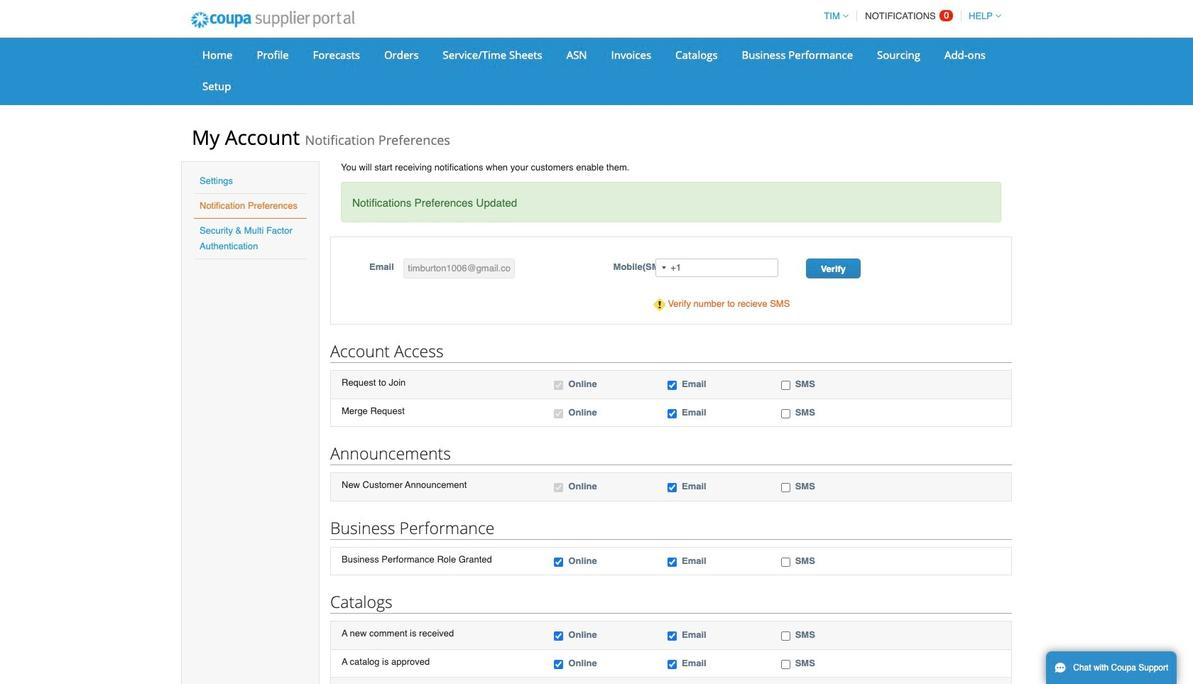 Task type: vqa. For each thing, say whether or not it's contained in the screenshot.
Telephone country code field
yes



Task type: locate. For each thing, give the bounding box(es) containing it.
coupa supplier portal image
[[181, 2, 364, 38]]

None checkbox
[[668, 381, 677, 390], [781, 381, 791, 390], [668, 409, 677, 418], [554, 483, 564, 493], [781, 558, 791, 567], [554, 632, 564, 641], [554, 660, 564, 669], [781, 660, 791, 669], [668, 381, 677, 390], [781, 381, 791, 390], [668, 409, 677, 418], [554, 483, 564, 493], [781, 558, 791, 567], [554, 632, 564, 641], [554, 660, 564, 669], [781, 660, 791, 669]]

None text field
[[404, 259, 515, 279]]

None checkbox
[[554, 381, 564, 390], [554, 409, 564, 418], [781, 409, 791, 418], [668, 483, 677, 493], [781, 483, 791, 493], [554, 558, 564, 567], [668, 558, 677, 567], [668, 632, 677, 641], [781, 632, 791, 641], [668, 660, 677, 669], [554, 381, 564, 390], [554, 409, 564, 418], [781, 409, 791, 418], [668, 483, 677, 493], [781, 483, 791, 493], [554, 558, 564, 567], [668, 558, 677, 567], [668, 632, 677, 641], [781, 632, 791, 641], [668, 660, 677, 669]]

navigation
[[818, 2, 1002, 30]]

+1 201-555-0123 text field
[[656, 259, 779, 277]]



Task type: describe. For each thing, give the bounding box(es) containing it.
Telephone country code field
[[657, 260, 671, 277]]

telephone country code image
[[662, 267, 667, 270]]



